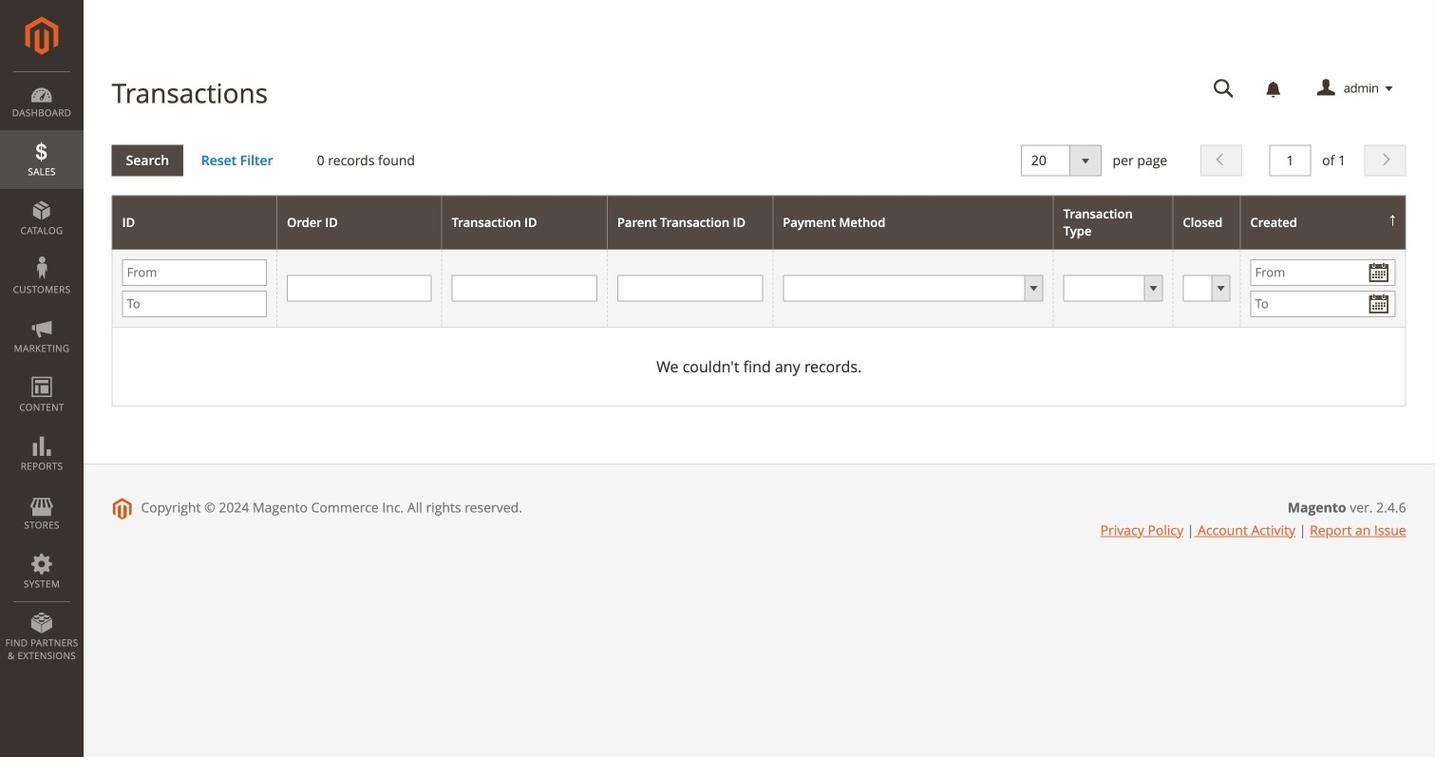 Task type: describe. For each thing, give the bounding box(es) containing it.
To text field
[[1251, 291, 1396, 317]]

From text field
[[122, 259, 267, 286]]



Task type: locate. For each thing, give the bounding box(es) containing it.
From text field
[[1251, 259, 1396, 286]]

None text field
[[1270, 145, 1311, 176], [287, 275, 432, 302], [1270, 145, 1311, 176], [287, 275, 432, 302]]

magento admin panel image
[[25, 16, 58, 55]]

To text field
[[122, 291, 267, 317]]

None text field
[[1200, 72, 1248, 105], [452, 275, 597, 302], [617, 275, 763, 302], [1200, 72, 1248, 105], [452, 275, 597, 302], [617, 275, 763, 302]]

menu bar
[[0, 71, 84, 672]]



